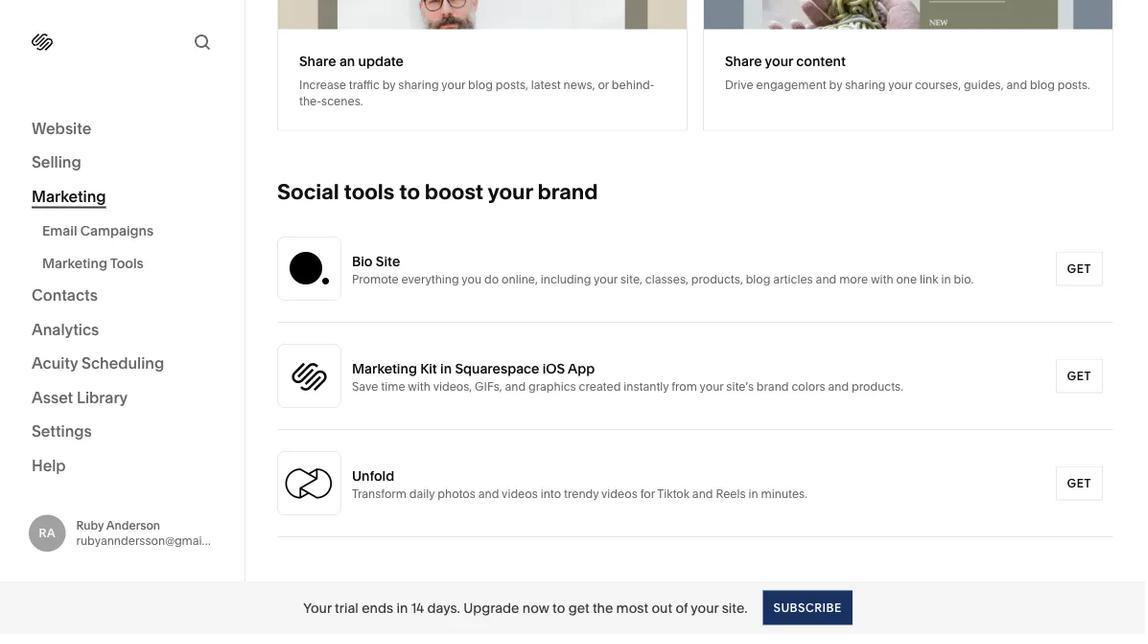 Task type: vqa. For each thing, say whether or not it's contained in the screenshot.
Marketing Tools link
yes



Task type: describe. For each thing, give the bounding box(es) containing it.
now
[[522, 600, 549, 617]]

ruby anderson rubyanndersson@gmail.com
[[76, 519, 232, 548]]

get
[[568, 600, 589, 617]]

analytics link
[[32, 319, 213, 342]]

acuity scheduling link
[[32, 353, 213, 376]]

your
[[303, 600, 332, 617]]

site.
[[722, 600, 748, 617]]

email campaigns link
[[42, 214, 223, 247]]

tools
[[110, 255, 144, 271]]

asset
[[32, 388, 73, 407]]

most
[[616, 600, 648, 617]]

to
[[552, 600, 565, 617]]

acuity
[[32, 354, 78, 373]]

asset library link
[[32, 387, 213, 410]]

rubyanndersson@gmail.com
[[76, 534, 232, 548]]

marketing for marketing
[[32, 187, 106, 206]]

anderson
[[106, 519, 160, 533]]

settings link
[[32, 421, 213, 444]]

selling
[[32, 153, 81, 172]]

scheduling
[[82, 354, 164, 373]]

marketing tools link
[[42, 247, 223, 280]]

in
[[396, 600, 408, 617]]

ruby
[[76, 519, 104, 533]]

ends
[[362, 600, 393, 617]]

upgrade
[[463, 600, 519, 617]]

subscribe
[[773, 601, 842, 615]]

subscribe button
[[763, 591, 852, 626]]

your trial ends in 14 days. upgrade now to get the most out of your site.
[[303, 600, 748, 617]]



Task type: locate. For each thing, give the bounding box(es) containing it.
settings
[[32, 422, 92, 441]]

the
[[593, 600, 613, 617]]

of
[[676, 600, 688, 617]]

campaigns
[[80, 222, 154, 239]]

acuity scheduling
[[32, 354, 164, 373]]

marketing for marketing tools
[[42, 255, 107, 271]]

email campaigns
[[42, 222, 154, 239]]

email
[[42, 222, 77, 239]]

ra
[[39, 527, 56, 541]]

1 vertical spatial marketing
[[42, 255, 107, 271]]

marketing tools
[[42, 255, 144, 271]]

marketing up contacts on the left of the page
[[42, 255, 107, 271]]

your
[[691, 600, 719, 617]]

website
[[32, 119, 91, 138]]

marketing
[[32, 187, 106, 206], [42, 255, 107, 271]]

library
[[77, 388, 128, 407]]

contacts
[[32, 286, 98, 305]]

out
[[652, 600, 672, 617]]

marketing up the email
[[32, 187, 106, 206]]

help link
[[32, 456, 66, 477]]

0 vertical spatial marketing
[[32, 187, 106, 206]]

help
[[32, 456, 66, 475]]

trial
[[335, 600, 359, 617]]

days.
[[427, 600, 460, 617]]

website link
[[32, 118, 213, 140]]

analytics
[[32, 320, 99, 339]]

contacts link
[[32, 285, 213, 308]]

14
[[411, 600, 424, 617]]

asset library
[[32, 388, 128, 407]]

marketing link
[[32, 186, 213, 209]]

selling link
[[32, 152, 213, 175]]



